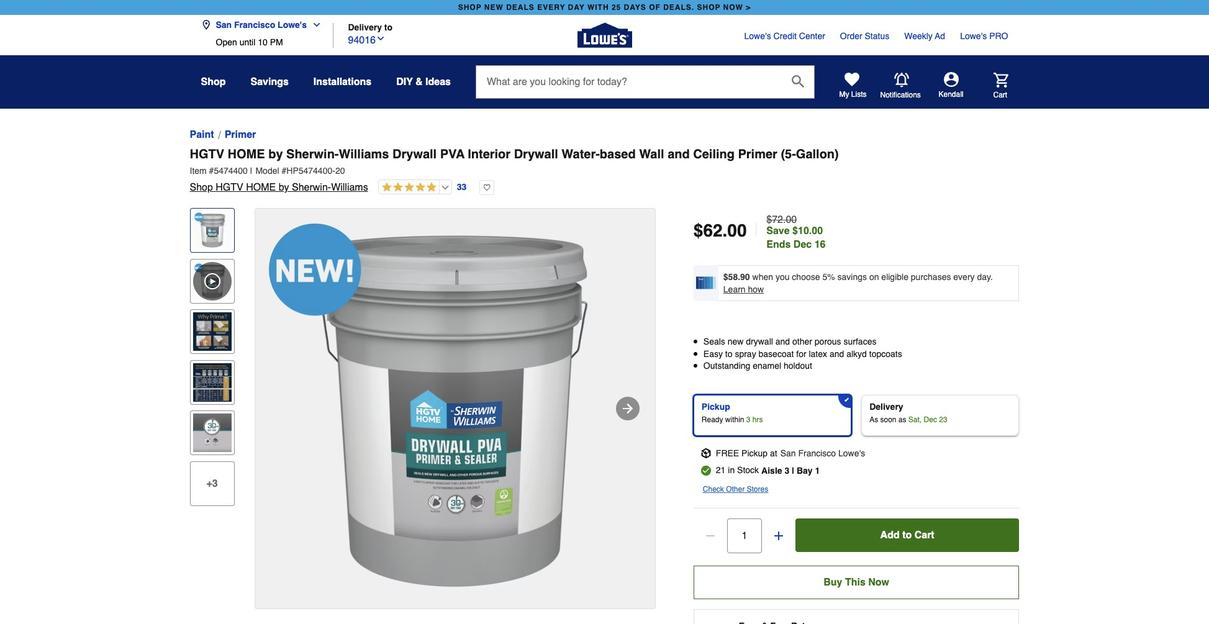 Task type: locate. For each thing, give the bounding box(es) containing it.
$58.90
[[723, 272, 750, 282]]

2 shop from the left
[[697, 3, 721, 12]]

4.8 stars image
[[379, 182, 436, 194]]

0 vertical spatial pickup
[[702, 402, 730, 412]]

ceiling
[[693, 147, 735, 161]]

francisco
[[234, 20, 275, 30], [798, 448, 836, 458]]

hrs
[[753, 415, 763, 424]]

shop down open
[[201, 76, 226, 88]]

1 vertical spatial delivery
[[870, 402, 903, 412]]

and right wall
[[668, 147, 690, 161]]

| left "bay"
[[792, 466, 794, 476]]

| inside hgtv home by sherwin-williams drywall pva interior drywall water-based wall and ceiling primer (5-gallon) item # 5474400 | model # hp5474400-20
[[250, 166, 252, 176]]

hgtv up item
[[190, 147, 224, 161]]

1 # from the left
[[209, 166, 214, 176]]

1 horizontal spatial 3
[[785, 466, 789, 476]]

1 horizontal spatial delivery
[[870, 402, 903, 412]]

check circle filled image
[[701, 466, 711, 476]]

drywall up 4.8 stars 'image'
[[393, 147, 437, 161]]

paint
[[190, 129, 214, 140]]

0 vertical spatial |
[[250, 166, 252, 176]]

paint link
[[190, 127, 214, 142]]

hgtv down 5474400
[[216, 182, 243, 193]]

1
[[815, 466, 820, 476]]

sherwin-
[[286, 147, 339, 161], [292, 182, 331, 193]]

2 vertical spatial |
[[792, 466, 794, 476]]

&
[[415, 76, 423, 88]]

francisco up open until 10 pm
[[234, 20, 275, 30]]

1 vertical spatial |
[[754, 219, 759, 241]]

0 horizontal spatial pickup
[[702, 402, 730, 412]]

to right add
[[902, 530, 912, 541]]

1 horizontal spatial and
[[776, 337, 790, 347]]

with
[[587, 3, 609, 12]]

free pickup at san francisco lowe's
[[716, 448, 865, 458]]

| left 'model'
[[250, 166, 252, 176]]

1 horizontal spatial pickup
[[742, 448, 768, 458]]

dec down $10.00
[[794, 239, 812, 250]]

pickup up ready at the right of the page
[[702, 402, 730, 412]]

1 horizontal spatial cart
[[993, 90, 1007, 99]]

francisco up 1
[[798, 448, 836, 458]]

1 horizontal spatial #
[[282, 166, 286, 176]]

surfaces
[[844, 337, 877, 347]]

item
[[190, 166, 207, 176]]

1 horizontal spatial primer
[[738, 147, 777, 161]]

1 horizontal spatial to
[[725, 349, 733, 359]]

5474400
[[214, 166, 248, 176]]

+3
[[206, 478, 218, 489]]

hgtv home by sherwin-williams  #hp5474400-20 - thumbnail4 image
[[193, 414, 231, 452]]

0 vertical spatial shop
[[201, 76, 226, 88]]

chevron down image
[[307, 20, 322, 30]]

1 vertical spatial francisco
[[798, 448, 836, 458]]

1 horizontal spatial francisco
[[798, 448, 836, 458]]

san up open
[[216, 20, 232, 30]]

delivery as soon as sat, dec 23
[[870, 402, 947, 424]]

shop down item
[[190, 182, 213, 193]]

to up outstanding
[[725, 349, 733, 359]]

lowe's inside button
[[278, 20, 307, 30]]

2 drywall from the left
[[514, 147, 558, 161]]

days
[[624, 3, 646, 12]]

williams
[[339, 147, 389, 161], [331, 182, 368, 193]]

holdout
[[784, 361, 812, 371]]

san
[[216, 20, 232, 30], [780, 448, 796, 458]]

1 vertical spatial primer
[[738, 147, 777, 161]]

by down 'model'
[[279, 182, 289, 193]]

delivery
[[348, 22, 382, 32], [870, 402, 903, 412]]

None search field
[[476, 65, 815, 109]]

delivery up 94016
[[348, 22, 382, 32]]

0 horizontal spatial cart
[[915, 530, 934, 541]]

shop left now
[[697, 3, 721, 12]]

0 vertical spatial williams
[[339, 147, 389, 161]]

1 vertical spatial cart
[[915, 530, 934, 541]]

savings button
[[251, 71, 289, 93]]

3 right aisle at the bottom of the page
[[785, 466, 789, 476]]

0 vertical spatial and
[[668, 147, 690, 161]]

1 vertical spatial dec
[[924, 415, 937, 424]]

hgtv home by sherwin-williams  #hp5474400-20 - thumbnail3 image
[[193, 363, 231, 402]]

lowe's home improvement cart image
[[993, 72, 1008, 87]]

chevron down image
[[376, 33, 386, 43]]

1 horizontal spatial shop
[[697, 3, 721, 12]]

2 horizontal spatial and
[[830, 349, 844, 359]]

on
[[869, 272, 879, 282]]

as
[[870, 415, 878, 424]]

san inside button
[[216, 20, 232, 30]]

shop for shop
[[201, 76, 226, 88]]

0 vertical spatial to
[[384, 22, 393, 32]]

other
[[726, 485, 745, 494]]

spray
[[735, 349, 756, 359]]

buy
[[824, 577, 842, 588]]

savings
[[251, 76, 289, 88]]

installations
[[314, 76, 372, 88]]

pva
[[440, 147, 465, 161]]

lowe's home improvement logo image
[[577, 8, 632, 62]]

option group
[[689, 390, 1024, 441]]

94016 button
[[348, 31, 386, 48]]

0 horizontal spatial shop
[[458, 3, 482, 12]]

3 left hrs
[[746, 415, 751, 424]]

0 horizontal spatial primer
[[225, 129, 256, 140]]

francisco inside button
[[234, 20, 275, 30]]

installations button
[[314, 71, 372, 93]]

other
[[792, 337, 812, 347]]

sherwin- down hp5474400-
[[292, 182, 331, 193]]

3 inside pickup ready within 3 hrs
[[746, 415, 751, 424]]

0 horizontal spatial |
[[250, 166, 252, 176]]

for
[[796, 349, 806, 359]]

every
[[953, 272, 975, 282]]

Search Query text field
[[476, 66, 782, 98]]

dec inside delivery as soon as sat, dec 23
[[924, 415, 937, 424]]

sherwin- up hp5474400-
[[286, 147, 339, 161]]

pickup ready within 3 hrs
[[702, 402, 763, 424]]

| right 00
[[754, 219, 759, 241]]

0 vertical spatial sherwin-
[[286, 147, 339, 161]]

$72.00
[[767, 214, 797, 225]]

0 horizontal spatial drywall
[[393, 147, 437, 161]]

hgtv home by sherwin-williams  #hp5474400-20 - thumbnail image
[[193, 211, 231, 250]]

primer left (5-
[[738, 147, 777, 161]]

by inside hgtv home by sherwin-williams drywall pva interior drywall water-based wall and ceiling primer (5-gallon) item # 5474400 | model # hp5474400-20
[[268, 147, 283, 161]]

williams down 20
[[331, 182, 368, 193]]

purchases
[[911, 272, 951, 282]]

model
[[256, 166, 279, 176]]

by up 'model'
[[268, 147, 283, 161]]

0 horizontal spatial francisco
[[234, 20, 275, 30]]

to inside seals new drywall and other porous surfaces easy to spray basecoat for latex and alkyd topcoats outstanding enamel holdout
[[725, 349, 733, 359]]

hgtv
[[190, 147, 224, 161], [216, 182, 243, 193]]

hgtv inside hgtv home by sherwin-williams drywall pva interior drywall water-based wall and ceiling primer (5-gallon) item # 5474400 | model # hp5474400-20
[[190, 147, 224, 161]]

shop for shop hgtv home by sherwin-williams
[[190, 182, 213, 193]]

2 horizontal spatial |
[[792, 466, 794, 476]]

shop button
[[201, 71, 226, 93]]

3 inside 21 in stock aisle 3 | bay 1
[[785, 466, 789, 476]]

0 horizontal spatial san
[[216, 20, 232, 30]]

1 vertical spatial shop
[[190, 182, 213, 193]]

bay
[[797, 466, 813, 476]]

0 vertical spatial hgtv
[[190, 147, 224, 161]]

0 vertical spatial 3
[[746, 415, 751, 424]]

home down 'model'
[[246, 182, 276, 193]]

0 horizontal spatial delivery
[[348, 22, 382, 32]]

# right 'model'
[[282, 166, 286, 176]]

home down primer link
[[228, 147, 265, 161]]

order status
[[840, 31, 889, 41]]

home inside hgtv home by sherwin-williams drywall pva interior drywall water-based wall and ceiling primer (5-gallon) item # 5474400 | model # hp5474400-20
[[228, 147, 265, 161]]

1 horizontal spatial drywall
[[514, 147, 558, 161]]

cart right add
[[915, 530, 934, 541]]

lowe's home improvement lists image
[[844, 72, 859, 87]]

cart inside 'cart' button
[[993, 90, 1007, 99]]

dec left 23
[[924, 415, 937, 424]]

2 vertical spatial to
[[902, 530, 912, 541]]

lowe's inside 'link'
[[960, 31, 987, 41]]

new
[[728, 337, 744, 347]]

to up chevron down image
[[384, 22, 393, 32]]

0 vertical spatial dec
[[794, 239, 812, 250]]

0 vertical spatial primer
[[225, 129, 256, 140]]

new
[[484, 3, 504, 12]]

shop left new
[[458, 3, 482, 12]]

2 horizontal spatial to
[[902, 530, 912, 541]]

and up basecoat on the bottom right of the page
[[776, 337, 790, 347]]

1 horizontal spatial dec
[[924, 415, 937, 424]]

0 horizontal spatial and
[[668, 147, 690, 161]]

0 vertical spatial san
[[216, 20, 232, 30]]

0 horizontal spatial to
[[384, 22, 393, 32]]

cart button
[[976, 72, 1008, 100]]

21 in stock aisle 3 | bay 1
[[716, 465, 820, 476]]

2 vertical spatial and
[[830, 349, 844, 359]]

san right at
[[780, 448, 796, 458]]

0 horizontal spatial #
[[209, 166, 214, 176]]

1 vertical spatial by
[[279, 182, 289, 193]]

this
[[845, 577, 866, 588]]

1 vertical spatial to
[[725, 349, 733, 359]]

sherwin- inside hgtv home by sherwin-williams drywall pva interior drywall water-based wall and ceiling primer (5-gallon) item # 5474400 | model # hp5474400-20
[[286, 147, 339, 161]]

0 horizontal spatial dec
[[794, 239, 812, 250]]

primer link
[[225, 127, 256, 142]]

>
[[746, 3, 751, 12]]

eligible
[[881, 272, 909, 282]]

3
[[746, 415, 751, 424], [785, 466, 789, 476]]

and down porous
[[830, 349, 844, 359]]

0 vertical spatial francisco
[[234, 20, 275, 30]]

delivery up soon
[[870, 402, 903, 412]]

16
[[815, 239, 826, 250]]

delivery inside delivery as soon as sat, dec 23
[[870, 402, 903, 412]]

choose
[[792, 272, 820, 282]]

$58.90 when you choose 5% savings on eligible purchases every day. learn how
[[723, 272, 993, 294]]

0 horizontal spatial 3
[[746, 415, 751, 424]]

to inside button
[[902, 530, 912, 541]]

20
[[335, 166, 345, 176]]

cart down the lowe's home improvement cart image
[[993, 90, 1007, 99]]

free
[[716, 448, 739, 458]]

1 vertical spatial san
[[780, 448, 796, 458]]

williams up 20
[[339, 147, 389, 161]]

33
[[457, 182, 467, 192]]

0 vertical spatial delivery
[[348, 22, 382, 32]]

0 vertical spatial cart
[[993, 90, 1007, 99]]

0 vertical spatial home
[[228, 147, 265, 161]]

primer up 5474400
[[225, 129, 256, 140]]

1 vertical spatial 3
[[785, 466, 789, 476]]

# right item
[[209, 166, 214, 176]]

order status link
[[840, 30, 889, 42]]

drywall left water-
[[514, 147, 558, 161]]

drywall
[[393, 147, 437, 161], [514, 147, 558, 161]]

00
[[727, 220, 747, 240]]

alkyd
[[847, 349, 867, 359]]

every
[[537, 3, 565, 12]]

0 vertical spatial by
[[268, 147, 283, 161]]

by
[[268, 147, 283, 161], [279, 182, 289, 193]]

pickup up stock
[[742, 448, 768, 458]]

within
[[725, 415, 744, 424]]

open
[[216, 37, 237, 47]]

diy & ideas
[[396, 76, 451, 88]]

at
[[770, 448, 777, 458]]

san francisco lowe's
[[216, 20, 307, 30]]

latex
[[809, 349, 827, 359]]



Task type: vqa. For each thing, say whether or not it's contained in the screenshot.
installation in button
no



Task type: describe. For each thing, give the bounding box(es) containing it.
pickup image
[[701, 448, 711, 458]]

plus image
[[772, 530, 785, 542]]

check
[[703, 485, 724, 494]]

buy this now button
[[694, 566, 1019, 599]]

day
[[568, 3, 585, 12]]

shop hgtv home by sherwin-williams
[[190, 182, 368, 193]]

now
[[868, 577, 889, 588]]

in
[[728, 465, 735, 475]]

minus image
[[704, 530, 717, 542]]

diy
[[396, 76, 413, 88]]

and inside hgtv home by sherwin-williams drywall pva interior drywall water-based wall and ceiling primer (5-gallon) item # 5474400 | model # hp5474400-20
[[668, 147, 690, 161]]

primer inside hgtv home by sherwin-williams drywall pva interior drywall water-based wall and ceiling primer (5-gallon) item # 5474400 | model # hp5474400-20
[[738, 147, 777, 161]]

delivery for to
[[348, 22, 382, 32]]

1 vertical spatial pickup
[[742, 448, 768, 458]]

when
[[752, 272, 773, 282]]

lowe's home improvement notification center image
[[894, 72, 909, 87]]

option group containing pickup
[[689, 390, 1024, 441]]

item number 5 4 7 4 4 0 0 and model number h p 5 4 7 4 4 0 0 - 2 0 element
[[190, 165, 1019, 177]]

1 vertical spatial hgtv
[[216, 182, 243, 193]]

1 vertical spatial williams
[[331, 182, 368, 193]]

1 vertical spatial sherwin-
[[292, 182, 331, 193]]

kendall
[[939, 90, 964, 99]]

deals
[[506, 3, 535, 12]]

deals.
[[663, 3, 694, 12]]

now
[[723, 3, 743, 12]]

sat,
[[908, 415, 922, 424]]

center
[[799, 31, 825, 41]]

+3 button
[[190, 461, 234, 506]]

williams inside hgtv home by sherwin-williams drywall pva interior drywall water-based wall and ceiling primer (5-gallon) item # 5474400 | model # hp5474400-20
[[339, 147, 389, 161]]

dec inside save $10.00 ends dec 16
[[794, 239, 812, 250]]

21
[[716, 465, 726, 475]]

2 # from the left
[[282, 166, 286, 176]]

drywall
[[746, 337, 773, 347]]

san francisco lowe's button
[[201, 12, 327, 37]]

open until 10 pm
[[216, 37, 283, 47]]

1 drywall from the left
[[393, 147, 437, 161]]

$ 62 . 00
[[694, 220, 747, 240]]

| inside 21 in stock aisle 3 | bay 1
[[792, 466, 794, 476]]

delivery for as
[[870, 402, 903, 412]]

pm
[[270, 37, 283, 47]]

hgtv home by sherwin-williams  #hp5474400-20 image
[[255, 209, 655, 609]]

save
[[767, 225, 790, 237]]

notifications
[[880, 90, 921, 99]]

lowe's credit center
[[744, 31, 825, 41]]

how
[[748, 284, 764, 294]]

94016
[[348, 34, 376, 46]]

weekly ad
[[904, 31, 945, 41]]

seals
[[704, 337, 725, 347]]

search image
[[792, 75, 804, 87]]

soon
[[880, 415, 896, 424]]

arrow right image
[[620, 401, 635, 416]]

ready
[[702, 415, 723, 424]]

credit
[[774, 31, 797, 41]]

of
[[649, 3, 661, 12]]

5%
[[822, 272, 835, 282]]

add to cart
[[880, 530, 934, 541]]

23
[[939, 415, 947, 424]]

easy
[[704, 349, 723, 359]]

lowe's pro
[[960, 31, 1008, 41]]

hgtv home by sherwin-williams  #hp5474400-20 - thumbnail2 image
[[193, 312, 231, 351]]

location image
[[201, 20, 211, 30]]

my lists
[[839, 90, 867, 99]]

save $10.00 ends dec 16
[[767, 225, 826, 250]]

stock
[[737, 465, 759, 475]]

hgtv home by sherwin-williams drywall pva interior drywall water-based wall and ceiling primer (5-gallon) item # 5474400 | model # hp5474400-20
[[190, 147, 839, 176]]

$
[[694, 220, 703, 240]]

pickup inside pickup ready within 3 hrs
[[702, 402, 730, 412]]

$10.00
[[793, 225, 823, 237]]

add
[[880, 530, 900, 541]]

interior
[[468, 147, 511, 161]]

1 vertical spatial and
[[776, 337, 790, 347]]

Stepper number input field with increment and decrement buttons number field
[[727, 518, 762, 553]]

stores
[[747, 485, 768, 494]]

day.
[[977, 272, 993, 282]]

.
[[723, 220, 727, 240]]

add to cart button
[[795, 518, 1019, 552]]

wall
[[639, 147, 664, 161]]

you
[[776, 272, 790, 282]]

1 shop from the left
[[458, 3, 482, 12]]

heart outline image
[[480, 180, 494, 195]]

1 vertical spatial home
[[246, 182, 276, 193]]

1 horizontal spatial san
[[780, 448, 796, 458]]

to for delivery to
[[384, 22, 393, 32]]

my
[[839, 90, 849, 99]]

1 horizontal spatial |
[[754, 219, 759, 241]]

order
[[840, 31, 862, 41]]

lowe's pro link
[[960, 30, 1008, 42]]

porous
[[815, 337, 841, 347]]

ad
[[935, 31, 945, 41]]

shop new deals every day with 25 days of deals. shop now > link
[[456, 0, 753, 15]]

until
[[239, 37, 255, 47]]

kendall button
[[921, 72, 981, 99]]

basecoat
[[759, 349, 794, 359]]

10
[[258, 37, 268, 47]]

ends
[[767, 239, 791, 250]]

seals new drywall and other porous surfaces easy to spray basecoat for latex and alkyd topcoats outstanding enamel holdout
[[704, 337, 902, 371]]

62
[[703, 220, 723, 240]]

enamel
[[753, 361, 781, 371]]

to for add to cart
[[902, 530, 912, 541]]

buy this now
[[824, 577, 889, 588]]

cart inside add to cart button
[[915, 530, 934, 541]]

pro
[[989, 31, 1008, 41]]

25
[[612, 3, 621, 12]]

lists
[[851, 90, 867, 99]]

outstanding
[[704, 361, 750, 371]]

water-
[[562, 147, 600, 161]]

topcoats
[[869, 349, 902, 359]]

diy & ideas button
[[396, 71, 451, 93]]

based
[[600, 147, 636, 161]]

weekly
[[904, 31, 933, 41]]



